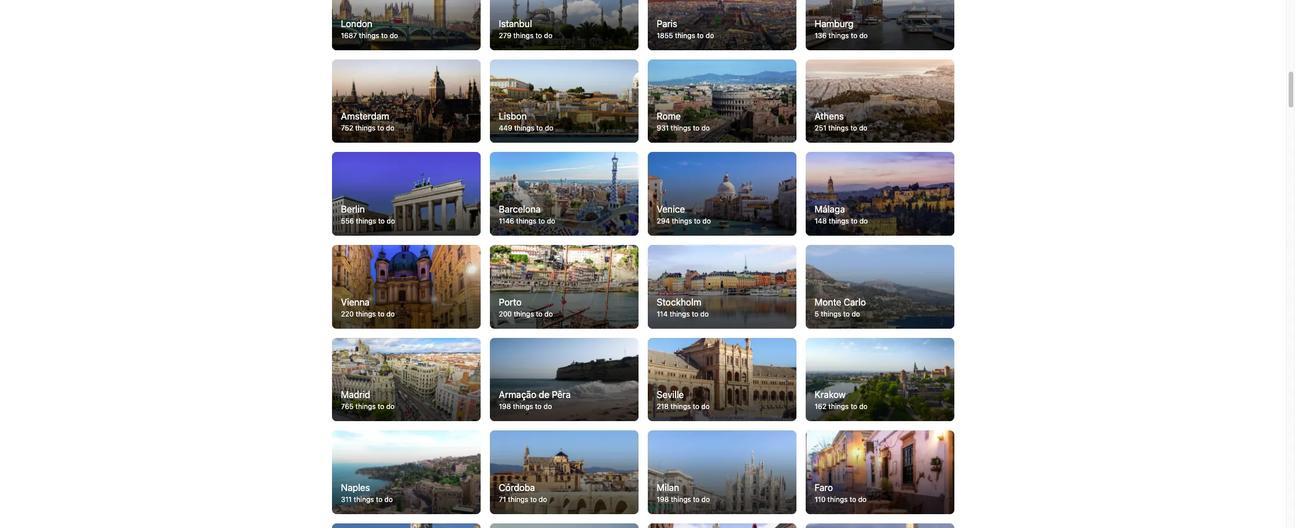 Task type: locate. For each thing, give the bounding box(es) containing it.
to right 294
[[694, 217, 701, 226]]

to inside hamburg 136 things to do
[[851, 31, 858, 40]]

things for madrid
[[356, 403, 376, 412]]

do right 449
[[545, 124, 554, 133]]

things inside paris 1855 things to do
[[675, 31, 696, 40]]

do inside vienna 220 things to do
[[387, 310, 395, 319]]

de
[[539, 390, 550, 401]]

istanbul
[[499, 18, 532, 29]]

to down hamburg in the top of the page
[[851, 31, 858, 40]]

to right '251'
[[851, 124, 858, 133]]

do inside barcelona 1146 things to do
[[547, 217, 556, 226]]

things inside seville 218 things to do
[[671, 403, 691, 412]]

to right 218
[[693, 403, 700, 412]]

do inside hamburg 136 things to do
[[860, 31, 868, 40]]

to inside london 1687 things to do
[[382, 31, 388, 40]]

to inside amsterdam 752 things to do
[[378, 124, 384, 133]]

do for rome
[[702, 124, 710, 133]]

do right 218
[[702, 403, 710, 412]]

do inside venice 294 things to do
[[703, 217, 711, 226]]

do right 294
[[703, 217, 711, 226]]

things down milan
[[671, 496, 691, 504]]

do up munich image
[[702, 496, 710, 504]]

things for lisbon
[[515, 124, 535, 133]]

barcelona
[[499, 204, 541, 215]]

do inside athens 251 things to do
[[860, 124, 868, 133]]

athens image
[[806, 59, 955, 143]]

things down armação
[[513, 403, 534, 412]]

things for hamburg
[[829, 31, 849, 40]]

things down monte
[[821, 310, 842, 319]]

to right "1687"
[[382, 31, 388, 40]]

to for krakow
[[851, 403, 858, 412]]

do inside seville 218 things to do
[[702, 403, 710, 412]]

things inside hamburg 136 things to do
[[829, 31, 849, 40]]

do for córdoba
[[539, 496, 547, 504]]

things down berlin
[[356, 217, 377, 226]]

to right 931
[[693, 124, 700, 133]]

things down vienna
[[356, 310, 376, 319]]

things inside madrid 765 things to do
[[356, 403, 376, 412]]

things inside the stockholm 114 things to do
[[670, 310, 690, 319]]

things inside barcelona 1146 things to do
[[517, 217, 537, 226]]

things down "seville"
[[671, 403, 691, 412]]

faro
[[815, 483, 833, 493]]

things for amsterdam
[[356, 124, 376, 133]]

stockholm 114 things to do
[[657, 297, 709, 319]]

931
[[657, 124, 669, 133]]

to inside athens 251 things to do
[[851, 124, 858, 133]]

to for london
[[382, 31, 388, 40]]

lisbon image
[[490, 59, 639, 143]]

things inside porto 200 things to do
[[514, 310, 534, 319]]

do right 1146
[[547, 217, 556, 226]]

things inside berlin 556 things to do
[[356, 217, 377, 226]]

things down london
[[359, 31, 380, 40]]

seville image
[[648, 338, 797, 422]]

things for porto
[[514, 310, 534, 319]]

things down amsterdam at top
[[356, 124, 376, 133]]

vienna
[[341, 297, 370, 308]]

berlin image
[[332, 152, 481, 236]]

to down barcelona
[[539, 217, 545, 226]]

things down rome
[[671, 124, 691, 133]]

things down istanbul at the left top of page
[[514, 31, 534, 40]]

vienna 220 things to do
[[341, 297, 395, 319]]

to for córdoba
[[531, 496, 537, 504]]

do down amsterdam at top
[[386, 124, 395, 133]]

do inside paris 1855 things to do
[[706, 31, 715, 40]]

do for paris
[[706, 31, 715, 40]]

do up the liverpool image
[[385, 496, 393, 504]]

do inside milan 198 things to do
[[702, 496, 710, 504]]

things down porto
[[514, 310, 534, 319]]

to inside barcelona 1146 things to do
[[539, 217, 545, 226]]

220
[[341, 310, 354, 319]]

to inside venice 294 things to do
[[694, 217, 701, 226]]

do inside istanbul 279 things to do
[[544, 31, 553, 40]]

things down the krakow
[[829, 403, 849, 412]]

do right 200
[[545, 310, 553, 319]]

things down lisbon
[[515, 124, 535, 133]]

things for barcelona
[[517, 217, 537, 226]]

armação de pêra image
[[490, 338, 639, 422]]

to right 449
[[537, 124, 543, 133]]

things for rome
[[671, 124, 691, 133]]

do down stockholm
[[701, 310, 709, 319]]

to right 765
[[378, 403, 385, 412]]

things down málaga
[[829, 217, 849, 226]]

to inside seville 218 things to do
[[693, 403, 700, 412]]

198 down armação
[[499, 403, 511, 412]]

to for istanbul
[[536, 31, 543, 40]]

to down de
[[535, 403, 542, 412]]

1 horizontal spatial 198
[[657, 496, 669, 504]]

things down naples
[[354, 496, 374, 504]]

istanbul 279 things to do
[[499, 18, 553, 40]]

do right '251'
[[860, 124, 868, 133]]

to inside vienna 220 things to do
[[378, 310, 385, 319]]

naples 311 things to do
[[341, 483, 393, 504]]

do down carlo
[[852, 310, 861, 319]]

to down stockholm
[[692, 310, 699, 319]]

to inside córdoba 71 things to do
[[531, 496, 537, 504]]

to for faro
[[850, 496, 857, 504]]

madrid 765 things to do
[[341, 390, 395, 412]]

do inside amsterdam 752 things to do
[[386, 124, 395, 133]]

do right 136
[[860, 31, 868, 40]]

do for hamburg
[[860, 31, 868, 40]]

to for barcelona
[[539, 217, 545, 226]]

114
[[657, 310, 668, 319]]

1687
[[341, 31, 357, 40]]

things inside london 1687 things to do
[[359, 31, 380, 40]]

things inside milan 198 things to do
[[671, 496, 691, 504]]

do down de
[[544, 403, 552, 412]]

do for krakow
[[860, 403, 868, 412]]

vienna image
[[332, 245, 481, 329]]

things right 1855
[[675, 31, 696, 40]]

to inside madrid 765 things to do
[[378, 403, 385, 412]]

do for london
[[390, 31, 398, 40]]

krakow image
[[806, 338, 955, 422]]

do for málaga
[[860, 217, 868, 226]]

to inside rome 931 things to do
[[693, 124, 700, 133]]

to for milan
[[693, 496, 700, 504]]

765
[[341, 403, 354, 412]]

do for vienna
[[387, 310, 395, 319]]

do right 148
[[860, 217, 868, 226]]

things inside amsterdam 752 things to do
[[356, 124, 376, 133]]

0 horizontal spatial 198
[[499, 403, 511, 412]]

do right 279
[[544, 31, 553, 40]]

do for amsterdam
[[386, 124, 395, 133]]

do for athens
[[860, 124, 868, 133]]

to up munich image
[[693, 496, 700, 504]]

do
[[390, 31, 398, 40], [544, 31, 553, 40], [706, 31, 715, 40], [860, 31, 868, 40], [386, 124, 395, 133], [545, 124, 554, 133], [702, 124, 710, 133], [860, 124, 868, 133], [387, 217, 395, 226], [547, 217, 556, 226], [703, 217, 711, 226], [860, 217, 868, 226], [387, 310, 395, 319], [545, 310, 553, 319], [701, 310, 709, 319], [852, 310, 861, 319], [387, 403, 395, 412], [544, 403, 552, 412], [702, 403, 710, 412], [860, 403, 868, 412], [385, 496, 393, 504], [539, 496, 547, 504], [702, 496, 710, 504], [859, 496, 867, 504]]

do inside faro 110 things to do
[[859, 496, 867, 504]]

amsterdam 752 things to do
[[341, 111, 395, 133]]

do right 765
[[387, 403, 395, 412]]

to right 556 on the top of page
[[378, 217, 385, 226]]

to right 148
[[851, 217, 858, 226]]

do inside berlin 556 things to do
[[387, 217, 395, 226]]

milan
[[657, 483, 680, 493]]

things down hamburg in the top of the page
[[829, 31, 849, 40]]

251
[[815, 124, 827, 133]]

to right 1855
[[698, 31, 704, 40]]

things down stockholm
[[670, 310, 690, 319]]

things inside krakow 162 things to do
[[829, 403, 849, 412]]

do inside london 1687 things to do
[[390, 31, 398, 40]]

to for rome
[[693, 124, 700, 133]]

things inside athens 251 things to do
[[829, 124, 849, 133]]

to inside krakow 162 things to do
[[851, 403, 858, 412]]

to inside naples 311 things to do
[[376, 496, 383, 504]]

do right "1687"
[[390, 31, 398, 40]]

do inside the monte carlo 5 things to do
[[852, 310, 861, 319]]

to
[[382, 31, 388, 40], [536, 31, 543, 40], [698, 31, 704, 40], [851, 31, 858, 40], [378, 124, 384, 133], [537, 124, 543, 133], [693, 124, 700, 133], [851, 124, 858, 133], [378, 217, 385, 226], [539, 217, 545, 226], [694, 217, 701, 226], [851, 217, 858, 226], [378, 310, 385, 319], [536, 310, 543, 319], [692, 310, 699, 319], [844, 310, 850, 319], [378, 403, 385, 412], [535, 403, 542, 412], [693, 403, 700, 412], [851, 403, 858, 412], [376, 496, 383, 504], [531, 496, 537, 504], [693, 496, 700, 504], [850, 496, 857, 504]]

to right 279
[[536, 31, 543, 40]]

to for paris
[[698, 31, 704, 40]]

florence image
[[806, 524, 955, 529]]

hamburg image
[[806, 0, 955, 50]]

do up florence image
[[859, 496, 867, 504]]

do up turin image
[[539, 496, 547, 504]]

218
[[657, 403, 669, 412]]

5
[[815, 310, 819, 319]]

lisbon 449 things to do
[[499, 111, 554, 133]]

to down carlo
[[844, 310, 850, 319]]

to right 110
[[850, 496, 857, 504]]

do inside the stockholm 114 things to do
[[701, 310, 709, 319]]

198 inside armação de pêra 198 things to do
[[499, 403, 511, 412]]

things inside "málaga 148 things to do"
[[829, 217, 849, 226]]

things down venice
[[672, 217, 693, 226]]

198 down milan
[[657, 496, 669, 504]]

things for krakow
[[829, 403, 849, 412]]

krakow
[[815, 390, 846, 401]]

to inside istanbul 279 things to do
[[536, 31, 543, 40]]

things inside rome 931 things to do
[[671, 124, 691, 133]]

do inside córdoba 71 things to do
[[539, 496, 547, 504]]

do inside naples 311 things to do
[[385, 496, 393, 504]]

rome 931 things to do
[[657, 111, 710, 133]]

to for stockholm
[[692, 310, 699, 319]]

things for vienna
[[356, 310, 376, 319]]

amsterdam image
[[332, 59, 481, 143]]

to for athens
[[851, 124, 858, 133]]

to right 200
[[536, 310, 543, 319]]

do inside rome 931 things to do
[[702, 124, 710, 133]]

to down amsterdam at top
[[378, 124, 384, 133]]

things inside istanbul 279 things to do
[[514, 31, 534, 40]]

to inside paris 1855 things to do
[[698, 31, 704, 40]]

do inside lisbon 449 things to do
[[545, 124, 554, 133]]

do right 931
[[702, 124, 710, 133]]

córdoba 71 things to do
[[499, 483, 547, 504]]

do inside porto 200 things to do
[[545, 310, 553, 319]]

munich image
[[648, 524, 797, 529]]

0 vertical spatial 198
[[499, 403, 511, 412]]

things inside vienna 220 things to do
[[356, 310, 376, 319]]

things inside córdoba 71 things to do
[[508, 496, 529, 504]]

to right 311
[[376, 496, 383, 504]]

hamburg 136 things to do
[[815, 18, 868, 40]]

to right 220
[[378, 310, 385, 319]]

amsterdam
[[341, 111, 390, 122]]

do right 556 on the top of page
[[387, 217, 395, 226]]

do inside "málaga 148 things to do"
[[860, 217, 868, 226]]

things for stockholm
[[670, 310, 690, 319]]

do inside madrid 765 things to do
[[387, 403, 395, 412]]

do inside krakow 162 things to do
[[860, 403, 868, 412]]

things inside faro 110 things to do
[[828, 496, 848, 504]]

things down madrid
[[356, 403, 376, 412]]

to inside the stockholm 114 things to do
[[692, 310, 699, 319]]

do for istanbul
[[544, 31, 553, 40]]

to down córdoba
[[531, 496, 537, 504]]

to for berlin
[[378, 217, 385, 226]]

monte carlo 5 things to do
[[815, 297, 866, 319]]

to inside porto 200 things to do
[[536, 310, 543, 319]]

to inside lisbon 449 things to do
[[537, 124, 543, 133]]

paris
[[657, 18, 678, 29]]

200
[[499, 310, 512, 319]]

things inside venice 294 things to do
[[672, 217, 693, 226]]

to inside berlin 556 things to do
[[378, 217, 385, 226]]

do right 162
[[860, 403, 868, 412]]

to inside milan 198 things to do
[[693, 496, 700, 504]]

1 vertical spatial 198
[[657, 496, 669, 504]]

things right 110
[[828, 496, 848, 504]]

198 inside milan 198 things to do
[[657, 496, 669, 504]]

110
[[815, 496, 826, 504]]

things
[[359, 31, 380, 40], [514, 31, 534, 40], [675, 31, 696, 40], [829, 31, 849, 40], [356, 124, 376, 133], [515, 124, 535, 133], [671, 124, 691, 133], [829, 124, 849, 133], [356, 217, 377, 226], [517, 217, 537, 226], [672, 217, 693, 226], [829, 217, 849, 226], [356, 310, 376, 319], [514, 310, 534, 319], [670, 310, 690, 319], [821, 310, 842, 319], [356, 403, 376, 412], [513, 403, 534, 412], [671, 403, 691, 412], [829, 403, 849, 412], [354, 496, 374, 504], [508, 496, 529, 504], [671, 496, 691, 504], [828, 496, 848, 504]]

449
[[499, 124, 513, 133]]

198
[[499, 403, 511, 412], [657, 496, 669, 504]]

to right 162
[[851, 403, 858, 412]]

do right 220
[[387, 310, 395, 319]]

things down córdoba
[[508, 496, 529, 504]]

to inside faro 110 things to do
[[850, 496, 857, 504]]

things inside naples 311 things to do
[[354, 496, 374, 504]]

do right 1855
[[706, 31, 715, 40]]

things down athens
[[829, 124, 849, 133]]

things for london
[[359, 31, 380, 40]]

to inside "málaga 148 things to do"
[[851, 217, 858, 226]]

stockholm
[[657, 297, 702, 308]]

things inside lisbon 449 things to do
[[515, 124, 535, 133]]

things down barcelona
[[517, 217, 537, 226]]



Task type: describe. For each thing, give the bounding box(es) containing it.
faro 110 things to do
[[815, 483, 867, 504]]

istanbul image
[[490, 0, 639, 50]]

148
[[815, 217, 827, 226]]

things for naples
[[354, 496, 374, 504]]

venice 294 things to do
[[657, 204, 711, 226]]

córdoba image
[[490, 431, 639, 515]]

armação de pêra 198 things to do
[[499, 390, 571, 412]]

milan image
[[648, 431, 797, 515]]

do for faro
[[859, 496, 867, 504]]

279
[[499, 31, 512, 40]]

to for naples
[[376, 496, 383, 504]]

london
[[341, 18, 373, 29]]

stockholm image
[[648, 245, 797, 329]]

venice image
[[648, 152, 797, 236]]

paris image
[[648, 0, 797, 50]]

to for venice
[[694, 217, 701, 226]]

things for córdoba
[[508, 496, 529, 504]]

porto image
[[490, 245, 639, 329]]

71
[[499, 496, 506, 504]]

to inside the monte carlo 5 things to do
[[844, 310, 850, 319]]

things for seville
[[671, 403, 691, 412]]

to for seville
[[693, 403, 700, 412]]

monte carlo image
[[806, 245, 955, 329]]

paris 1855 things to do
[[657, 18, 715, 40]]

to for porto
[[536, 310, 543, 319]]

málaga
[[815, 204, 845, 215]]

barcelona 1146 things to do
[[499, 204, 556, 226]]

berlin 556 things to do
[[341, 204, 395, 226]]

do for lisbon
[[545, 124, 554, 133]]

liverpool image
[[332, 524, 481, 529]]

1855
[[657, 31, 673, 40]]

136
[[815, 31, 827, 40]]

do for seville
[[702, 403, 710, 412]]

to for amsterdam
[[378, 124, 384, 133]]

naples image
[[332, 431, 481, 515]]

to for málaga
[[851, 217, 858, 226]]

faro image
[[806, 431, 955, 515]]

do for milan
[[702, 496, 710, 504]]

things for málaga
[[829, 217, 849, 226]]

monte
[[815, 297, 842, 308]]

hamburg
[[815, 18, 854, 29]]

málaga image
[[806, 152, 955, 236]]

311
[[341, 496, 352, 504]]

porto 200 things to do
[[499, 297, 553, 319]]

lisbon
[[499, 111, 527, 122]]

294
[[657, 217, 670, 226]]

madrid image
[[332, 338, 481, 422]]

to for lisbon
[[537, 124, 543, 133]]

do for naples
[[385, 496, 393, 504]]

berlin
[[341, 204, 365, 215]]

things inside armação de pêra 198 things to do
[[513, 403, 534, 412]]

to for hamburg
[[851, 31, 858, 40]]

london image
[[332, 0, 481, 50]]

armação
[[499, 390, 537, 401]]

madrid
[[341, 390, 371, 401]]

málaga 148 things to do
[[815, 204, 868, 226]]

things for venice
[[672, 217, 693, 226]]

rome
[[657, 111, 681, 122]]

to inside armação de pêra 198 things to do
[[535, 403, 542, 412]]

do inside armação de pêra 198 things to do
[[544, 403, 552, 412]]

things for athens
[[829, 124, 849, 133]]

things for berlin
[[356, 217, 377, 226]]

turin image
[[490, 524, 639, 529]]

to for vienna
[[378, 310, 385, 319]]

things for istanbul
[[514, 31, 534, 40]]

162
[[815, 403, 827, 412]]

athens
[[815, 111, 844, 122]]

pêra
[[552, 390, 571, 401]]

do for madrid
[[387, 403, 395, 412]]

do for porto
[[545, 310, 553, 319]]

seville 218 things to do
[[657, 390, 710, 412]]

things for paris
[[675, 31, 696, 40]]

things for faro
[[828, 496, 848, 504]]

to for madrid
[[378, 403, 385, 412]]

córdoba
[[499, 483, 535, 493]]

do for stockholm
[[701, 310, 709, 319]]

556
[[341, 217, 354, 226]]

seville
[[657, 390, 684, 401]]

london 1687 things to do
[[341, 18, 398, 40]]

porto
[[499, 297, 522, 308]]

krakow 162 things to do
[[815, 390, 868, 412]]

do for berlin
[[387, 217, 395, 226]]

venice
[[657, 204, 685, 215]]

do for barcelona
[[547, 217, 556, 226]]

do for venice
[[703, 217, 711, 226]]

athens 251 things to do
[[815, 111, 868, 133]]

things for milan
[[671, 496, 691, 504]]

things inside the monte carlo 5 things to do
[[821, 310, 842, 319]]

naples
[[341, 483, 370, 493]]

752
[[341, 124, 354, 133]]

rome image
[[648, 59, 797, 143]]

barcelona image
[[490, 152, 639, 236]]

carlo
[[844, 297, 866, 308]]

1146
[[499, 217, 515, 226]]

milan 198 things to do
[[657, 483, 710, 504]]



Task type: vqa. For each thing, say whether or not it's contained in the screenshot.
Milan
yes



